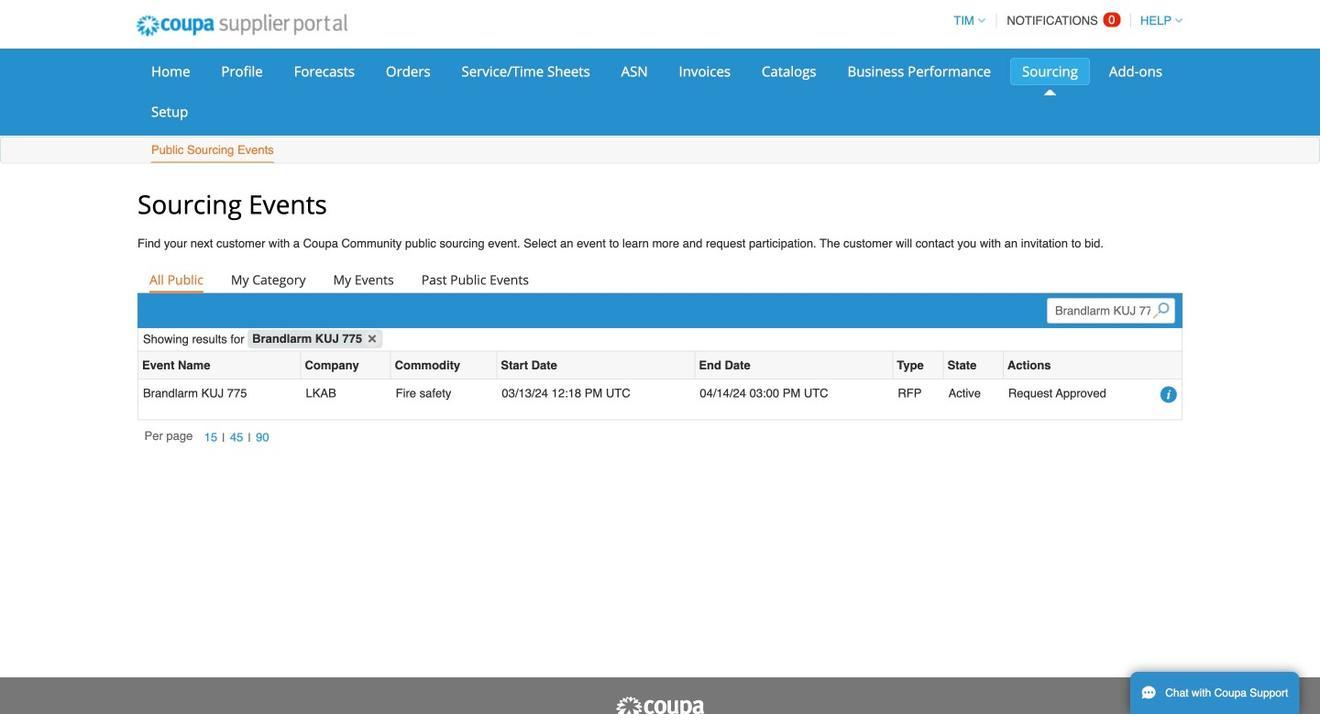 Task type: vqa. For each thing, say whether or not it's contained in the screenshot.
the bottommost Coupa Supplier Portal Image
yes



Task type: describe. For each thing, give the bounding box(es) containing it.
0 horizontal spatial coupa supplier portal image
[[124, 3, 360, 49]]

0 vertical spatial navigation
[[946, 3, 1183, 39]]

clear filter image
[[364, 331, 381, 347]]



Task type: locate. For each thing, give the bounding box(es) containing it.
1 vertical spatial coupa supplier portal image
[[614, 696, 706, 714]]

0 vertical spatial coupa supplier portal image
[[124, 3, 360, 49]]

0 horizontal spatial navigation
[[144, 428, 274, 448]]

1 vertical spatial navigation
[[144, 428, 274, 448]]

search image
[[1153, 302, 1170, 319]]

1 horizontal spatial coupa supplier portal image
[[614, 696, 706, 714]]

coupa supplier portal image
[[124, 3, 360, 49], [614, 696, 706, 714]]

1 horizontal spatial navigation
[[946, 3, 1183, 39]]

Search text field
[[1047, 298, 1176, 324]]

navigation
[[946, 3, 1183, 39], [144, 428, 274, 448]]

tab list
[[138, 267, 1183, 292]]



